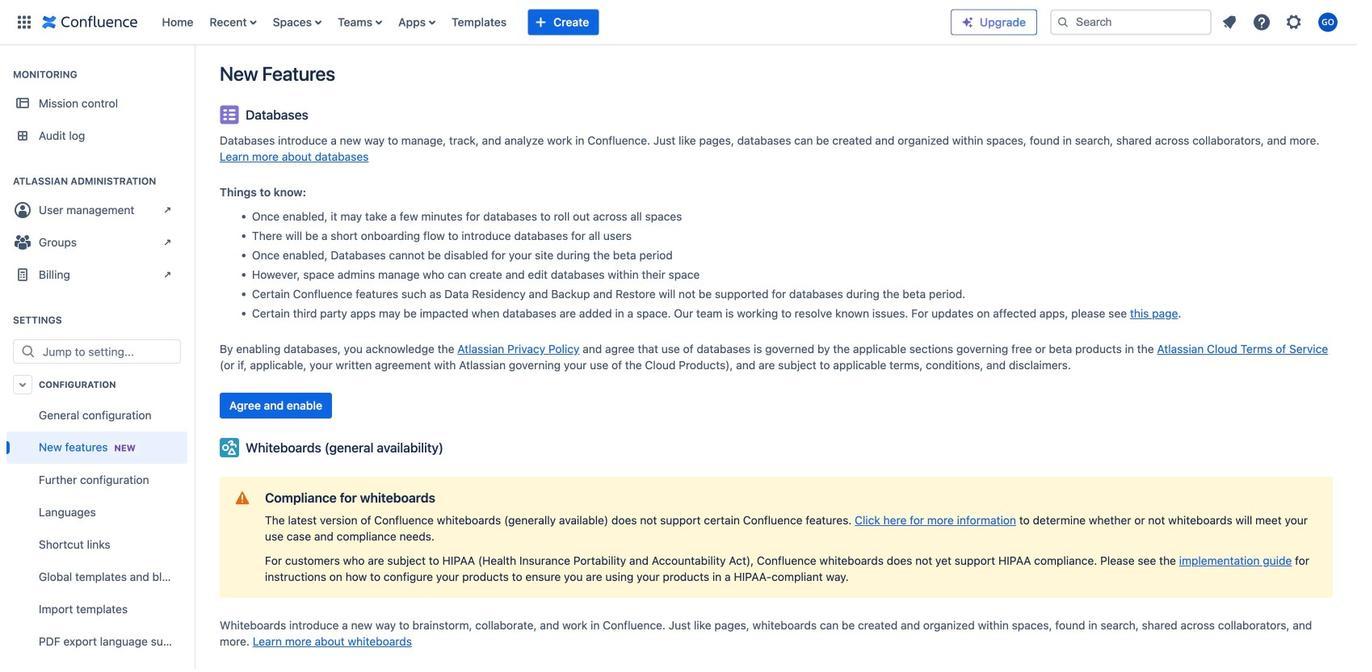 Task type: vqa. For each thing, say whether or not it's contained in the screenshot.
Confluence IMAGE
yes



Task type: locate. For each thing, give the bounding box(es) containing it.
premium image
[[962, 16, 975, 29]]

1 horizontal spatial list
[[1216, 8, 1348, 37]]

appswitcher icon image
[[15, 13, 34, 32]]

region
[[6, 399, 188, 669]]

confluence image
[[42, 13, 138, 32], [42, 13, 138, 32]]

None search field
[[1051, 9, 1212, 35]]

Settings Search field
[[38, 340, 180, 363]]

0 horizontal spatial list
[[154, 0, 951, 45]]

Search field
[[1051, 9, 1212, 35]]

help icon image
[[1253, 13, 1272, 32]]

settings icon image
[[1285, 13, 1305, 32]]

search image
[[1057, 16, 1070, 29]]

list
[[154, 0, 951, 45], [1216, 8, 1348, 37]]

banner
[[0, 0, 1358, 45]]



Task type: describe. For each thing, give the bounding box(es) containing it.
global element
[[10, 0, 951, 45]]

list for appswitcher icon at the left top of the page
[[154, 0, 951, 45]]

your profile and preferences image
[[1319, 13, 1338, 32]]

collapse sidebar image
[[176, 53, 212, 86]]

list for premium image on the top right
[[1216, 8, 1348, 37]]

notification icon image
[[1220, 13, 1240, 32]]



